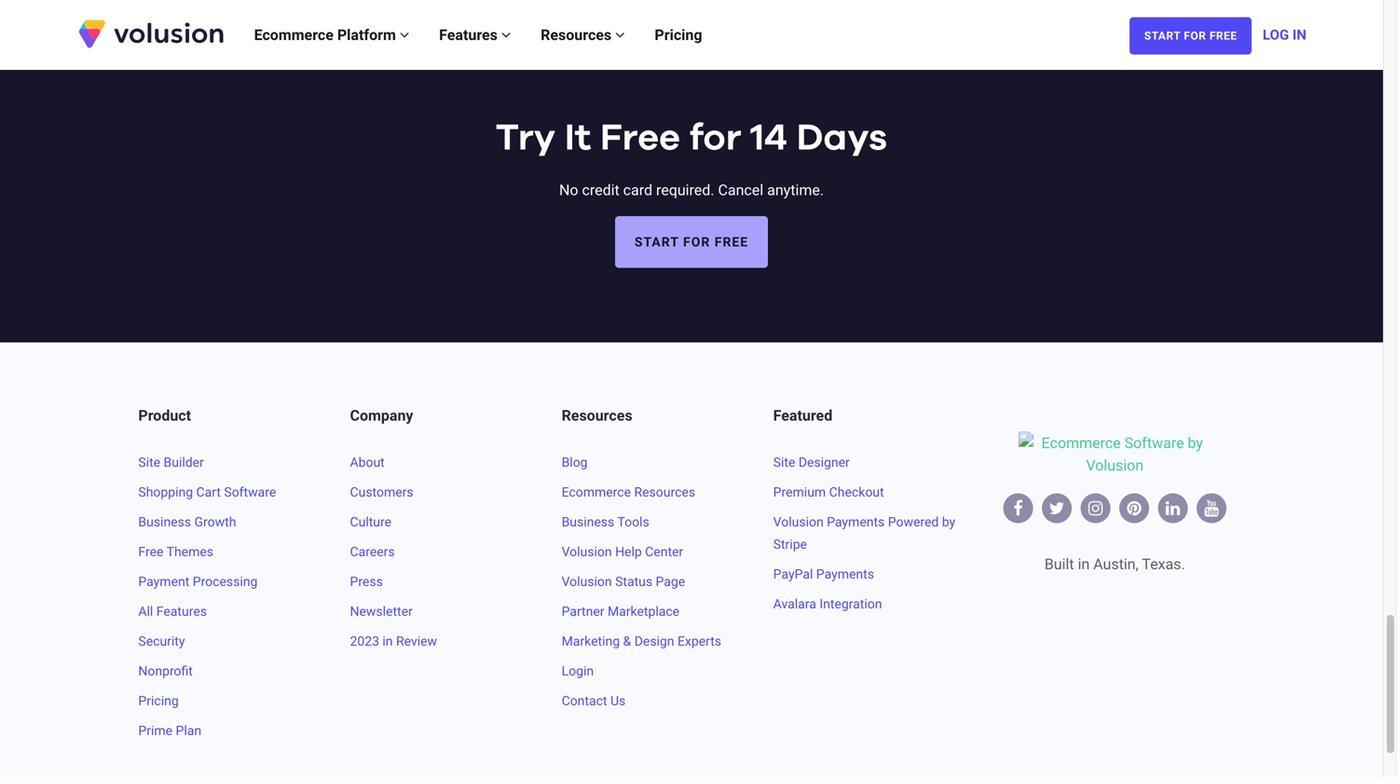 Task type: vqa. For each thing, say whether or not it's contained in the screenshot.
top Features
yes



Task type: describe. For each thing, give the bounding box(es) containing it.
careers link
[[350, 544, 395, 560]]

site for product
[[138, 455, 160, 470]]

premium checkout link
[[774, 485, 884, 500]]

free for it
[[600, 120, 681, 157]]

2023 in review link
[[350, 634, 437, 649]]

payments for volusion
[[827, 515, 885, 530]]

payment processing link
[[138, 574, 258, 590]]

marketing
[[562, 634, 620, 649]]

log in link
[[1263, 7, 1307, 63]]

built
[[1045, 556, 1075, 574]]

marketing & design experts link
[[562, 634, 722, 649]]

pricing for left the pricing link
[[138, 694, 179, 709]]

partner marketplace link
[[562, 604, 680, 619]]

paypal
[[774, 567, 813, 582]]

for
[[1184, 29, 1207, 42]]

try it free for 14 days
[[496, 120, 888, 157]]

0 horizontal spatial pricing link
[[138, 694, 179, 709]]

by
[[942, 515, 956, 530]]

design
[[635, 634, 675, 649]]

customers link
[[350, 485, 414, 500]]

ecommerce platform
[[254, 26, 400, 44]]

prime plan link
[[138, 723, 201, 739]]

contact
[[562, 694, 607, 709]]

no
[[559, 181, 579, 199]]

features link
[[424, 7, 526, 63]]

2023
[[350, 634, 379, 649]]

anytime.
[[767, 181, 824, 199]]

business tools link
[[562, 515, 650, 530]]

start for free link
[[615, 216, 768, 268]]

tools
[[618, 515, 650, 530]]

themes
[[167, 544, 213, 560]]

site for featured
[[774, 455, 796, 470]]

free for for
[[1210, 29, 1238, 42]]

payments for paypal
[[817, 567, 874, 582]]

platform
[[337, 26, 396, 44]]

follow volusion on facebook image
[[1014, 500, 1023, 517]]

culture link
[[350, 515, 392, 530]]

experts
[[678, 634, 722, 649]]

card
[[623, 181, 653, 199]]

contact us
[[562, 694, 626, 709]]

in
[[1293, 27, 1307, 43]]

0 vertical spatial resources
[[541, 26, 615, 44]]

blog link
[[562, 455, 588, 470]]

all features link
[[138, 604, 207, 619]]

for
[[683, 234, 711, 250]]

press
[[350, 574, 383, 590]]

required.
[[656, 181, 715, 199]]

designer
[[799, 455, 850, 470]]

login link
[[562, 664, 594, 679]]

site designer
[[774, 455, 850, 470]]

newsletter link
[[350, 604, 413, 619]]

cart
[[196, 485, 221, 500]]

integration
[[820, 597, 882, 612]]

ecommerce resources
[[562, 485, 696, 500]]

try
[[496, 120, 556, 157]]

premium checkout
[[774, 485, 884, 500]]

1 vertical spatial features
[[156, 604, 207, 619]]

volusion status page link
[[562, 574, 685, 590]]

customers
[[350, 485, 414, 500]]

free
[[715, 234, 749, 250]]

volusion for volusion payments powered by stripe
[[774, 515, 824, 530]]

start
[[1145, 29, 1181, 42]]

payment processing
[[138, 574, 258, 590]]

partner
[[562, 604, 605, 619]]

stripe
[[774, 537, 807, 552]]

payment
[[138, 574, 190, 590]]

14
[[751, 120, 788, 157]]

site builder
[[138, 455, 204, 470]]

help
[[615, 544, 642, 560]]

volusion logo image
[[77, 18, 226, 50]]

1 vertical spatial resources
[[562, 407, 633, 425]]

business tools
[[562, 515, 650, 530]]

all features
[[138, 604, 207, 619]]

shopping cart software
[[138, 485, 276, 500]]

paypal payments
[[774, 567, 874, 582]]

product
[[138, 407, 191, 425]]



Task type: locate. For each thing, give the bounding box(es) containing it.
1 vertical spatial free
[[600, 120, 681, 157]]

0 horizontal spatial angle down image
[[400, 28, 409, 42]]

0 vertical spatial pricing link
[[640, 7, 717, 63]]

avalara integration link
[[774, 597, 882, 612]]

1 angle down image from the left
[[400, 28, 409, 42]]

page
[[656, 574, 685, 590]]

business left tools
[[562, 515, 615, 530]]

volusion for volusion help center
[[562, 544, 612, 560]]

1 horizontal spatial pricing
[[655, 26, 703, 44]]

partner marketplace
[[562, 604, 680, 619]]

ecommerce software by volusion image
[[1019, 432, 1211, 492]]

1 business from the left
[[138, 515, 191, 530]]

2 vertical spatial free
[[138, 544, 164, 560]]

business for resources
[[562, 515, 615, 530]]

1 horizontal spatial angle down image
[[501, 28, 511, 42]]

builder
[[164, 455, 204, 470]]

0 horizontal spatial pricing
[[138, 694, 179, 709]]

free themes
[[138, 544, 213, 560]]

software
[[224, 485, 276, 500]]

resources
[[541, 26, 615, 44], [562, 407, 633, 425], [634, 485, 696, 500]]

2 horizontal spatial angle down image
[[615, 28, 625, 42]]

free themes link
[[138, 544, 213, 560]]

ecommerce platform link
[[239, 7, 424, 63]]

angle down image inside resources link
[[615, 28, 625, 42]]

0 vertical spatial free
[[1210, 29, 1238, 42]]

careers
[[350, 544, 395, 560]]

3 angle down image from the left
[[615, 28, 625, 42]]

in right 2023
[[383, 634, 393, 649]]

2 vertical spatial volusion
[[562, 574, 612, 590]]

site designer link
[[774, 455, 850, 470]]

follow volusion on youtube image
[[1205, 500, 1219, 517]]

marketing & design experts
[[562, 634, 722, 649]]

ecommerce for ecommerce platform
[[254, 26, 334, 44]]

angle down image inside ecommerce platform link
[[400, 28, 409, 42]]

prime
[[138, 723, 173, 739]]

in right built
[[1078, 556, 1090, 574]]

payments down 'checkout'
[[827, 515, 885, 530]]

payments up integration
[[817, 567, 874, 582]]

volusion help center
[[562, 544, 684, 560]]

angle down image for ecommerce platform
[[400, 28, 409, 42]]

checkout
[[829, 485, 884, 500]]

features
[[439, 26, 501, 44], [156, 604, 207, 619]]

security link
[[138, 634, 185, 649]]

follow volusion on instagram image
[[1089, 500, 1103, 517]]

volusion inside volusion payments powered by stripe
[[774, 515, 824, 530]]

payments inside volusion payments powered by stripe
[[827, 515, 885, 530]]

nonprofit
[[138, 664, 193, 679]]

angle down image for resources
[[615, 28, 625, 42]]

volusion for volusion status page
[[562, 574, 612, 590]]

2 horizontal spatial free
[[1210, 29, 1238, 42]]

culture
[[350, 515, 392, 530]]

business
[[138, 515, 191, 530], [562, 515, 615, 530]]

start for free
[[1145, 29, 1238, 42]]

nonprofit link
[[138, 664, 193, 679]]

volusion down business tools
[[562, 544, 612, 560]]

0 vertical spatial pricing
[[655, 26, 703, 44]]

ecommerce
[[254, 26, 334, 44], [562, 485, 631, 500]]

site up premium
[[774, 455, 796, 470]]

about
[[350, 455, 385, 470]]

texas.
[[1142, 556, 1186, 574]]

free up card
[[600, 120, 681, 157]]

in for review
[[383, 634, 393, 649]]

ecommerce resources link
[[562, 485, 696, 500]]

0 vertical spatial payments
[[827, 515, 885, 530]]

processing
[[193, 574, 258, 590]]

credit
[[582, 181, 620, 199]]

pricing
[[655, 26, 703, 44], [138, 694, 179, 709]]

premium
[[774, 485, 826, 500]]

log in
[[1263, 27, 1307, 43]]

&
[[623, 634, 631, 649]]

1 site from the left
[[138, 455, 160, 470]]

0 horizontal spatial site
[[138, 455, 160, 470]]

follow volusion on twitter image
[[1049, 500, 1065, 517]]

start for free link
[[1130, 17, 1252, 55]]

resources link
[[526, 7, 640, 63]]

business growth link
[[138, 515, 236, 530]]

1 vertical spatial pricing
[[138, 694, 179, 709]]

austin,
[[1094, 556, 1139, 574]]

start
[[635, 234, 679, 250]]

follow volusion on pinterest image
[[1127, 500, 1142, 517]]

powered
[[888, 515, 939, 530]]

1 horizontal spatial business
[[562, 515, 615, 530]]

contact us link
[[562, 694, 626, 709]]

log
[[1263, 27, 1290, 43]]

shopping
[[138, 485, 193, 500]]

2 business from the left
[[562, 515, 615, 530]]

1 horizontal spatial ecommerce
[[562, 485, 631, 500]]

pricing for the pricing link to the right
[[655, 26, 703, 44]]

pricing link
[[640, 7, 717, 63], [138, 694, 179, 709]]

1 vertical spatial pricing link
[[138, 694, 179, 709]]

volusion status page
[[562, 574, 685, 590]]

company
[[350, 407, 413, 425]]

angle down image
[[400, 28, 409, 42], [501, 28, 511, 42], [615, 28, 625, 42]]

in for austin,
[[1078, 556, 1090, 574]]

2 site from the left
[[774, 455, 796, 470]]

growth
[[194, 515, 236, 530]]

avalara integration
[[774, 597, 882, 612]]

1 horizontal spatial features
[[439, 26, 501, 44]]

1 horizontal spatial site
[[774, 455, 796, 470]]

angle down image inside the "features" link
[[501, 28, 511, 42]]

business down shopping
[[138, 515, 191, 530]]

0 horizontal spatial free
[[138, 544, 164, 560]]

in
[[1078, 556, 1090, 574], [383, 634, 393, 649]]

follow volusion on linkedin image
[[1166, 500, 1181, 517]]

about link
[[350, 455, 385, 470]]

newsletter
[[350, 604, 413, 619]]

ecommerce up business tools
[[562, 485, 631, 500]]

us
[[611, 694, 626, 709]]

angle down image for features
[[501, 28, 511, 42]]

paypal payments link
[[774, 567, 874, 582]]

2023 in review
[[350, 634, 437, 649]]

days
[[797, 120, 888, 157]]

0 vertical spatial features
[[439, 26, 501, 44]]

volusion up partner
[[562, 574, 612, 590]]

free up 'payment'
[[138, 544, 164, 560]]

blog
[[562, 455, 588, 470]]

volusion up stripe
[[774, 515, 824, 530]]

0 horizontal spatial business
[[138, 515, 191, 530]]

featured
[[774, 407, 833, 425]]

0 vertical spatial in
[[1078, 556, 1090, 574]]

1 horizontal spatial in
[[1078, 556, 1090, 574]]

marketplace
[[608, 604, 680, 619]]

0 vertical spatial volusion
[[774, 515, 824, 530]]

2 angle down image from the left
[[501, 28, 511, 42]]

ecommerce left platform
[[254, 26, 334, 44]]

0 horizontal spatial ecommerce
[[254, 26, 334, 44]]

1 vertical spatial in
[[383, 634, 393, 649]]

1 vertical spatial payments
[[817, 567, 874, 582]]

built in austin, texas.
[[1045, 556, 1186, 574]]

site up shopping
[[138, 455, 160, 470]]

site builder link
[[138, 455, 204, 470]]

prime plan
[[138, 723, 201, 739]]

security
[[138, 634, 185, 649]]

1 horizontal spatial free
[[600, 120, 681, 157]]

it
[[565, 120, 591, 157]]

0 horizontal spatial features
[[156, 604, 207, 619]]

2 vertical spatial resources
[[634, 485, 696, 500]]

press link
[[350, 574, 383, 590]]

1 vertical spatial ecommerce
[[562, 485, 631, 500]]

ecommerce for ecommerce resources
[[562, 485, 631, 500]]

volusion help center link
[[562, 544, 684, 560]]

center
[[645, 544, 684, 560]]

0 vertical spatial ecommerce
[[254, 26, 334, 44]]

shopping cart software link
[[138, 485, 276, 500]]

1 horizontal spatial pricing link
[[640, 7, 717, 63]]

1 vertical spatial volusion
[[562, 544, 612, 560]]

volusion payments powered by stripe
[[774, 515, 956, 552]]

review
[[396, 634, 437, 649]]

0 horizontal spatial in
[[383, 634, 393, 649]]

business for product
[[138, 515, 191, 530]]

free right for
[[1210, 29, 1238, 42]]



